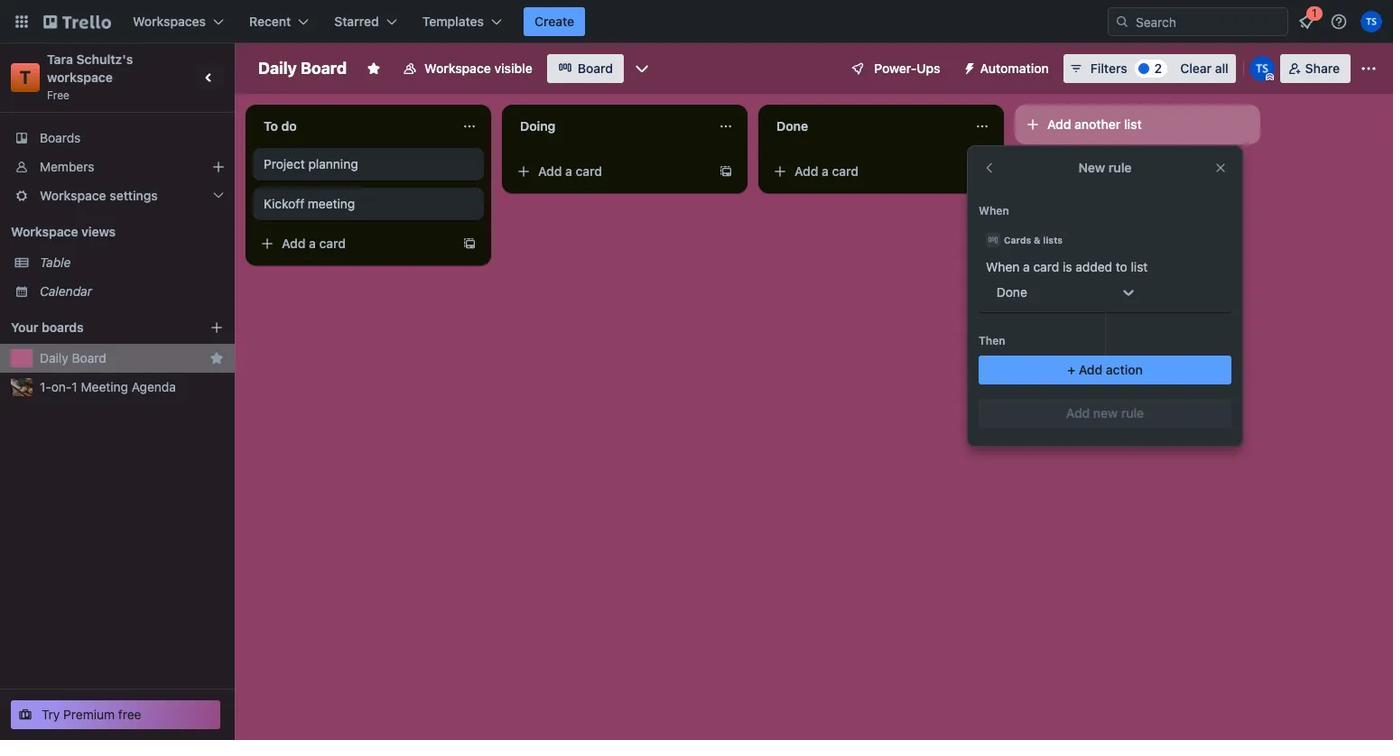 Task type: describe. For each thing, give the bounding box(es) containing it.
workspace settings
[[40, 188, 158, 203]]

share button
[[1280, 54, 1351, 83]]

then
[[979, 334, 1005, 348]]

table
[[40, 255, 71, 270]]

card left is
[[1033, 259, 1059, 274]]

recent button
[[238, 7, 320, 36]]

workspaces
[[133, 14, 206, 29]]

card for done
[[832, 163, 859, 179]]

templates
[[422, 14, 484, 29]]

kickoff meeting link
[[264, 195, 473, 213]]

1-on-1 meeting agenda
[[40, 379, 176, 395]]

workspace for workspace views
[[11, 224, 78, 239]]

add new rule
[[1066, 405, 1144, 421]]

boards link
[[0, 124, 235, 153]]

visible
[[494, 60, 532, 76]]

free
[[47, 88, 70, 102]]

open information menu image
[[1330, 13, 1348, 31]]

add a card for done
[[795, 163, 859, 179]]

templates button
[[411, 7, 513, 36]]

your
[[11, 320, 38, 335]]

do
[[281, 118, 297, 134]]

To do text field
[[253, 112, 451, 141]]

clear
[[1180, 60, 1212, 76]]

workspaces button
[[122, 7, 235, 36]]

workspace navigation collapse icon image
[[197, 65, 222, 90]]

settings
[[110, 188, 158, 203]]

workspace settings button
[[0, 181, 235, 210]]

card for to do
[[319, 236, 346, 251]]

boards
[[40, 130, 81, 145]]

board inside daily board text box
[[301, 59, 347, 78]]

automation
[[980, 60, 1049, 76]]

Doing text field
[[509, 112, 708, 141]]

1
[[72, 379, 77, 395]]

daily inside text box
[[258, 59, 297, 78]]

filters
[[1090, 60, 1127, 76]]

Search field
[[1129, 8, 1287, 35]]

add a card for doing
[[538, 163, 602, 179]]

add a card button for done
[[766, 157, 968, 186]]

recent
[[249, 14, 291, 29]]

daily inside 'link'
[[40, 350, 68, 366]]

add for add a card button for doing
[[538, 163, 562, 179]]

to do
[[264, 118, 297, 134]]

when a card is added to list
[[986, 259, 1148, 274]]

add for add another list button
[[1047, 116, 1071, 132]]

board link
[[547, 54, 624, 83]]

members link
[[0, 153, 235, 181]]

when for when
[[979, 204, 1009, 218]]

cards
[[1004, 235, 1031, 246]]

add another list
[[1047, 116, 1142, 132]]

schultz's
[[76, 51, 133, 67]]

create from template… image for done
[[975, 164, 990, 179]]

create button
[[524, 7, 585, 36]]

customize views image
[[633, 60, 651, 78]]

starred
[[334, 14, 379, 29]]

new
[[1078, 160, 1105, 175]]

board inside daily board 'link'
[[72, 350, 106, 366]]

add a card button for doing
[[509, 157, 711, 186]]

1 vertical spatial tara schultz (taraschultz7) image
[[1249, 56, 1275, 81]]

to
[[264, 118, 278, 134]]

action
[[1106, 362, 1143, 377]]

+ add action
[[1067, 362, 1143, 377]]

calendar
[[40, 283, 92, 299]]

add right + on the right
[[1079, 362, 1103, 377]]

try premium free
[[42, 707, 141, 722]]

create
[[535, 14, 574, 29]]

all
[[1215, 60, 1229, 76]]

agenda
[[132, 379, 176, 395]]

new rule
[[1078, 160, 1132, 175]]

doing
[[520, 118, 556, 134]]

project planning
[[264, 156, 358, 172]]

planning
[[308, 156, 358, 172]]

calendar link
[[40, 283, 224, 301]]

add a card for to do
[[282, 236, 346, 251]]

ups
[[917, 60, 940, 76]]

add board image
[[209, 321, 224, 335]]

a for to do
[[309, 236, 316, 251]]

starred button
[[323, 7, 408, 36]]

Board name text field
[[249, 54, 356, 83]]

share
[[1305, 60, 1340, 76]]

+
[[1067, 362, 1075, 377]]

back to home image
[[43, 7, 111, 36]]

meeting
[[308, 196, 355, 211]]

cards & lists
[[1004, 235, 1063, 246]]

daily board inside text box
[[258, 59, 347, 78]]

create from template… image for to do
[[462, 237, 477, 251]]

members
[[40, 159, 94, 174]]

add another list button
[[1015, 105, 1260, 144]]

daily board link
[[40, 349, 202, 367]]

add left new
[[1066, 405, 1090, 421]]

&
[[1034, 235, 1041, 246]]



Task type: locate. For each thing, give the bounding box(es) containing it.
clear all button
[[1173, 54, 1236, 83]]

when
[[979, 204, 1009, 218], [986, 259, 1020, 274]]

to
[[1116, 259, 1127, 274]]

tara schultz (taraschultz7) image right open information menu icon
[[1361, 11, 1382, 33]]

workspace views
[[11, 224, 116, 239]]

on-
[[51, 379, 72, 395]]

Done text field
[[766, 112, 964, 141]]

board left star or unstar board image at top left
[[301, 59, 347, 78]]

when for when a card is added to list
[[986, 259, 1020, 274]]

0 vertical spatial rule
[[1108, 160, 1132, 175]]

tara schultz's workspace link
[[47, 51, 136, 85]]

list inside button
[[1124, 116, 1142, 132]]

a for doing
[[565, 163, 572, 179]]

create from template… image
[[975, 164, 990, 179], [462, 237, 477, 251]]

1 horizontal spatial board
[[301, 59, 347, 78]]

1 horizontal spatial done
[[997, 284, 1027, 300]]

your boards with 2 items element
[[11, 317, 182, 339]]

a
[[565, 163, 572, 179], [822, 163, 829, 179], [309, 236, 316, 251], [1023, 259, 1030, 274]]

1 vertical spatial list
[[1131, 259, 1148, 274]]

a for done
[[822, 163, 829, 179]]

add
[[1047, 116, 1071, 132], [538, 163, 562, 179], [795, 163, 818, 179], [282, 236, 306, 251], [1079, 362, 1103, 377], [1066, 405, 1090, 421]]

0 vertical spatial list
[[1124, 116, 1142, 132]]

1 vertical spatial workspace
[[40, 188, 106, 203]]

add down done text box
[[795, 163, 818, 179]]

star or unstar board image
[[367, 61, 381, 76]]

this member is an admin of this board. image
[[1266, 73, 1274, 81]]

daily board up 1
[[40, 350, 106, 366]]

add a card button down done text box
[[766, 157, 968, 186]]

0 horizontal spatial daily board
[[40, 350, 106, 366]]

1-on-1 meeting agenda link
[[40, 378, 224, 396]]

workspace inside workspace visible button
[[424, 60, 491, 76]]

1-
[[40, 379, 51, 395]]

card for doing
[[576, 163, 602, 179]]

kickoff
[[264, 196, 304, 211]]

meeting
[[81, 379, 128, 395]]

done inside text box
[[776, 118, 808, 134]]

1 horizontal spatial create from template… image
[[975, 164, 990, 179]]

rule right "new"
[[1108, 160, 1132, 175]]

list right another
[[1124, 116, 1142, 132]]

add a card button down kickoff meeting link
[[253, 229, 455, 258]]

added
[[1076, 259, 1112, 274]]

workspace down members
[[40, 188, 106, 203]]

clear all
[[1180, 60, 1229, 76]]

0 horizontal spatial add a card
[[282, 236, 346, 251]]

tara schultz (taraschultz7) image right all
[[1249, 56, 1275, 81]]

0 horizontal spatial add a card button
[[253, 229, 455, 258]]

add a card button for to do
[[253, 229, 455, 258]]

workspace inside workspace settings popup button
[[40, 188, 106, 203]]

list
[[1124, 116, 1142, 132], [1131, 259, 1148, 274]]

sm image
[[955, 54, 980, 79]]

t
[[20, 67, 31, 88]]

add a card down kickoff meeting
[[282, 236, 346, 251]]

try premium free button
[[11, 701, 220, 730]]

free
[[118, 707, 141, 722]]

a down done text box
[[822, 163, 829, 179]]

1 vertical spatial when
[[986, 259, 1020, 274]]

tara
[[47, 51, 73, 67]]

daily board down recent popup button
[[258, 59, 347, 78]]

add for add a card button related to done
[[795, 163, 818, 179]]

table link
[[40, 254, 224, 272]]

2 horizontal spatial add a card button
[[766, 157, 968, 186]]

1 notification image
[[1296, 11, 1317, 33]]

starred icon image
[[209, 351, 224, 366]]

premium
[[63, 707, 115, 722]]

automation button
[[955, 54, 1060, 83]]

2 vertical spatial workspace
[[11, 224, 78, 239]]

1 vertical spatial rule
[[1121, 405, 1144, 421]]

daily
[[258, 59, 297, 78], [40, 350, 68, 366]]

a down cards & lists on the top right of the page
[[1023, 259, 1030, 274]]

kickoff meeting
[[264, 196, 355, 211]]

0 vertical spatial tara schultz (taraschultz7) image
[[1361, 11, 1382, 33]]

card down done text box
[[832, 163, 859, 179]]

project
[[264, 156, 305, 172]]

workspace for workspace settings
[[40, 188, 106, 203]]

add down doing
[[538, 163, 562, 179]]

when down cards
[[986, 259, 1020, 274]]

0 horizontal spatial create from template… image
[[462, 237, 477, 251]]

1 vertical spatial create from template… image
[[462, 237, 477, 251]]

add a card down done text box
[[795, 163, 859, 179]]

1 horizontal spatial daily
[[258, 59, 297, 78]]

card down doing text box
[[576, 163, 602, 179]]

1 horizontal spatial add a card button
[[509, 157, 711, 186]]

card down the meeting
[[319, 236, 346, 251]]

0 horizontal spatial daily
[[40, 350, 68, 366]]

workspace for workspace visible
[[424, 60, 491, 76]]

a down doing text box
[[565, 163, 572, 179]]

0 vertical spatial workspace
[[424, 60, 491, 76]]

card
[[576, 163, 602, 179], [832, 163, 859, 179], [319, 236, 346, 251], [1033, 259, 1059, 274]]

add a card
[[538, 163, 602, 179], [795, 163, 859, 179], [282, 236, 346, 251]]

0 horizontal spatial tara schultz (taraschultz7) image
[[1249, 56, 1275, 81]]

2 horizontal spatial add a card
[[795, 163, 859, 179]]

rule right new
[[1121, 405, 1144, 421]]

1 vertical spatial daily board
[[40, 350, 106, 366]]

another
[[1075, 116, 1121, 132]]

board
[[301, 59, 347, 78], [578, 60, 613, 76], [72, 350, 106, 366]]

workspace
[[424, 60, 491, 76], [40, 188, 106, 203], [11, 224, 78, 239]]

add a card button down doing text box
[[509, 157, 711, 186]]

0 horizontal spatial done
[[776, 118, 808, 134]]

tara schultz's workspace free
[[47, 51, 136, 102]]

t link
[[11, 63, 40, 92]]

0 vertical spatial done
[[776, 118, 808, 134]]

primary element
[[0, 0, 1393, 43]]

2 horizontal spatial board
[[578, 60, 613, 76]]

0 vertical spatial daily board
[[258, 59, 347, 78]]

list right to at right
[[1131, 259, 1148, 274]]

board down your boards with 2 items element
[[72, 350, 106, 366]]

daily board inside 'link'
[[40, 350, 106, 366]]

try
[[42, 707, 60, 722]]

when up cards
[[979, 204, 1009, 218]]

1 horizontal spatial tara schultz (taraschultz7) image
[[1361, 11, 1382, 33]]

2
[[1154, 60, 1162, 76]]

boards
[[42, 320, 84, 335]]

add a card down doing
[[538, 163, 602, 179]]

show menu image
[[1360, 60, 1378, 78]]

power-ups button
[[838, 54, 951, 83]]

add for to do add a card button
[[282, 236, 306, 251]]

tara schultz (taraschultz7) image
[[1361, 11, 1382, 33], [1249, 56, 1275, 81]]

workspace
[[47, 70, 113, 85]]

views
[[81, 224, 116, 239]]

power-
[[874, 60, 917, 76]]

project planning link
[[264, 155, 473, 173]]

search image
[[1115, 14, 1129, 29]]

1 horizontal spatial add a card
[[538, 163, 602, 179]]

daily down recent popup button
[[258, 59, 297, 78]]

create from template… image
[[719, 164, 733, 179]]

0 horizontal spatial board
[[72, 350, 106, 366]]

lists
[[1043, 235, 1063, 246]]

new
[[1093, 405, 1118, 421]]

power-ups
[[874, 60, 940, 76]]

1 horizontal spatial daily board
[[258, 59, 347, 78]]

daily board
[[258, 59, 347, 78], [40, 350, 106, 366]]

rule inside add new rule button
[[1121, 405, 1144, 421]]

is
[[1063, 259, 1072, 274]]

rule
[[1108, 160, 1132, 175], [1121, 405, 1144, 421]]

1 vertical spatial done
[[997, 284, 1027, 300]]

board left customize views image
[[578, 60, 613, 76]]

done
[[776, 118, 808, 134], [997, 284, 1027, 300]]

workspace visible
[[424, 60, 532, 76]]

0 vertical spatial create from template… image
[[975, 164, 990, 179]]

workspace visible button
[[392, 54, 543, 83]]

0 vertical spatial when
[[979, 204, 1009, 218]]

0 vertical spatial daily
[[258, 59, 297, 78]]

a down kickoff meeting
[[309, 236, 316, 251]]

1 vertical spatial daily
[[40, 350, 68, 366]]

workspace down templates dropdown button
[[424, 60, 491, 76]]

add left another
[[1047, 116, 1071, 132]]

add new rule button
[[979, 399, 1232, 428]]

add down kickoff in the left of the page
[[282, 236, 306, 251]]

your boards
[[11, 320, 84, 335]]

workspace up table
[[11, 224, 78, 239]]

daily up on-
[[40, 350, 68, 366]]



Task type: vqa. For each thing, say whether or not it's contained in the screenshot.
top the this
no



